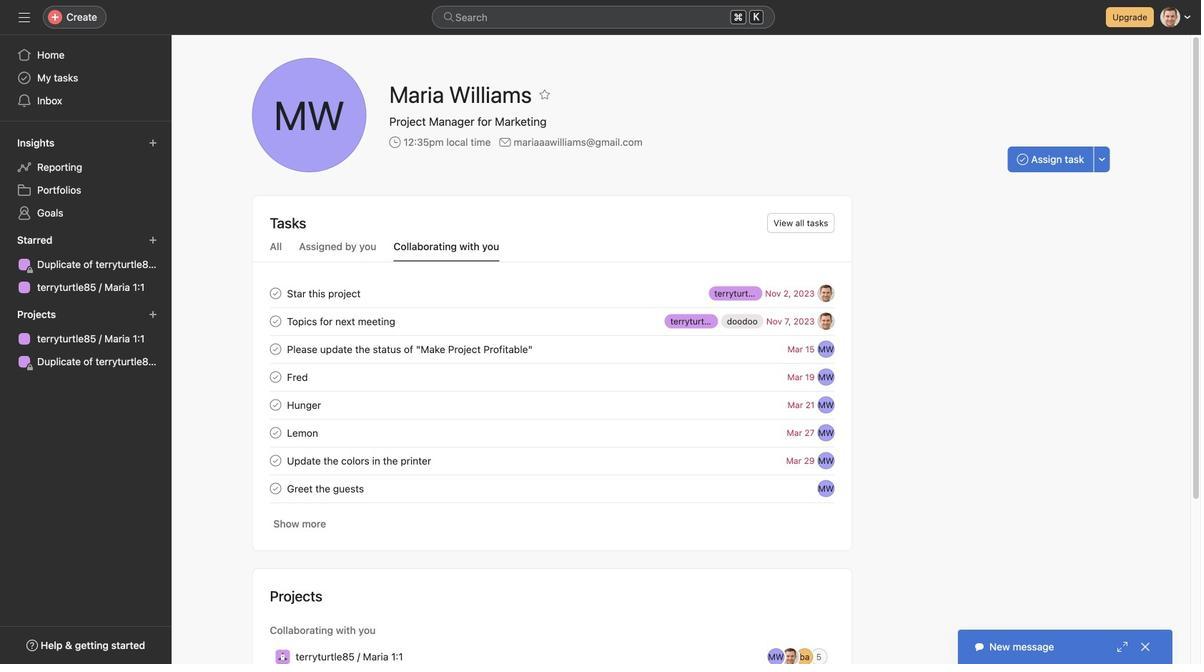 Task type: locate. For each thing, give the bounding box(es) containing it.
4 toggle assignee popover image from the top
[[818, 452, 835, 469]]

close image
[[1140, 641, 1151, 653]]

6 mark complete image from the top
[[267, 480, 284, 497]]

mark complete image for 7th mark complete checkbox from the bottom of the page
[[267, 285, 284, 302]]

insights element
[[0, 130, 172, 227]]

1 vertical spatial mark complete image
[[267, 424, 284, 442]]

None field
[[432, 6, 775, 29]]

3 mark complete image from the top
[[267, 341, 284, 358]]

3 toggle assignee popover image from the top
[[818, 369, 835, 386]]

4 mark complete image from the top
[[267, 369, 284, 386]]

4 list item from the top
[[253, 363, 852, 391]]

2 toggle assignee popover image from the top
[[818, 341, 835, 358]]

1 toggle assignee popover image from the top
[[818, 285, 835, 302]]

mark complete image
[[267, 285, 284, 302], [267, 313, 284, 330], [267, 341, 284, 358], [267, 369, 284, 386], [267, 452, 284, 469], [267, 480, 284, 497]]

6 list item from the top
[[253, 419, 852, 447]]

5 list item from the top
[[253, 391, 852, 419]]

0 vertical spatial mark complete image
[[267, 396, 284, 414]]

1 mark complete image from the top
[[267, 285, 284, 302]]

list item
[[253, 280, 852, 307], [253, 307, 852, 335], [253, 335, 852, 363], [253, 363, 852, 391], [253, 391, 852, 419], [253, 419, 852, 447], [253, 447, 852, 475], [253, 475, 852, 503], [253, 644, 852, 664]]

mark complete image for 5th mark complete checkbox from the top of the page
[[267, 424, 284, 442]]

mark complete image
[[267, 396, 284, 414], [267, 424, 284, 442]]

mark complete image for 7th mark complete checkbox from the top of the page
[[267, 480, 284, 497]]

mark complete image for mark complete option
[[267, 341, 284, 358]]

expand new message image
[[1117, 641, 1128, 653]]

toggle assignee popover image for 3rd mark complete checkbox
[[818, 369, 835, 386]]

1 mark complete image from the top
[[267, 396, 284, 414]]

toggle assignee popover image
[[818, 285, 835, 302], [818, 396, 835, 414], [818, 424, 835, 442], [818, 480, 835, 497]]

hide sidebar image
[[19, 11, 30, 23]]

6 mark complete checkbox from the top
[[267, 452, 284, 469]]

2 mark complete image from the top
[[267, 424, 284, 442]]

tasks tabs tab list
[[253, 239, 852, 262]]

2 mark complete image from the top
[[267, 313, 284, 330]]

global element
[[0, 35, 172, 121]]

new project or portfolio image
[[149, 310, 157, 319]]

9 list item from the top
[[253, 644, 852, 664]]

Mark complete checkbox
[[267, 285, 284, 302], [267, 313, 284, 330], [267, 369, 284, 386], [267, 396, 284, 414], [267, 424, 284, 442], [267, 452, 284, 469], [267, 480, 284, 497]]

toggle assignee popover image
[[818, 313, 835, 330], [818, 341, 835, 358], [818, 369, 835, 386], [818, 452, 835, 469]]

5 mark complete image from the top
[[267, 452, 284, 469]]



Task type: vqa. For each thing, say whether or not it's contained in the screenshot.
Board link
no



Task type: describe. For each thing, give the bounding box(es) containing it.
mark complete image for fourth mark complete checkbox
[[267, 396, 284, 414]]

1 toggle assignee popover image from the top
[[818, 313, 835, 330]]

mark complete image for 2nd mark complete checkbox
[[267, 313, 284, 330]]

mark complete image for sixth mark complete checkbox from the top of the page
[[267, 452, 284, 469]]

4 mark complete checkbox from the top
[[267, 396, 284, 414]]

2 mark complete checkbox from the top
[[267, 313, 284, 330]]

projects element
[[0, 302, 172, 376]]

new insights image
[[149, 139, 157, 147]]

1 mark complete checkbox from the top
[[267, 285, 284, 302]]

starred element
[[0, 227, 172, 302]]

add items to starred image
[[149, 236, 157, 245]]

7 mark complete checkbox from the top
[[267, 480, 284, 497]]

toggle assignee popover image for sixth mark complete checkbox from the top of the page
[[818, 452, 835, 469]]

Search tasks, projects, and more text field
[[432, 6, 775, 29]]

2 toggle assignee popover image from the top
[[818, 396, 835, 414]]

4 toggle assignee popover image from the top
[[818, 480, 835, 497]]

Mark complete checkbox
[[267, 341, 284, 358]]

toggle assignee popover image for mark complete option
[[818, 341, 835, 358]]

3 list item from the top
[[253, 335, 852, 363]]

3 toggle assignee popover image from the top
[[818, 424, 835, 442]]

rocket image
[[279, 653, 287, 661]]

5 mark complete checkbox from the top
[[267, 424, 284, 442]]

2 list item from the top
[[253, 307, 852, 335]]

7 list item from the top
[[253, 447, 852, 475]]

add to starred image
[[539, 89, 551, 100]]

1 list item from the top
[[253, 280, 852, 307]]

3 mark complete checkbox from the top
[[267, 369, 284, 386]]

mark complete image for 3rd mark complete checkbox
[[267, 369, 284, 386]]

8 list item from the top
[[253, 475, 852, 503]]



